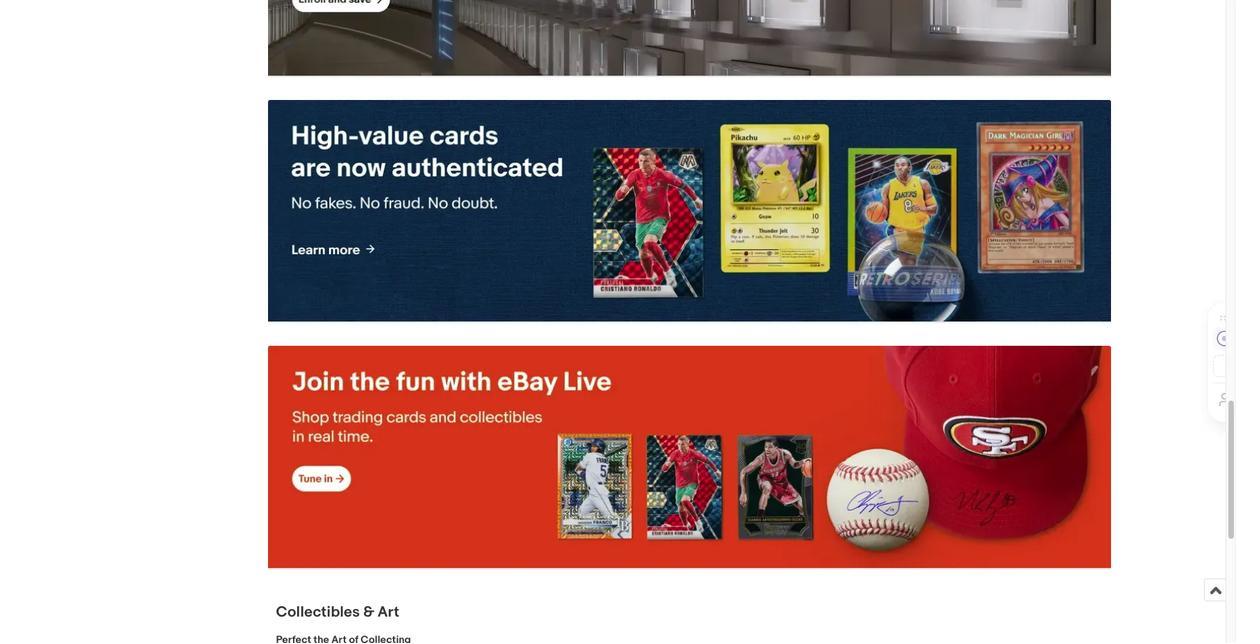 Task type: describe. For each thing, give the bounding box(es) containing it.
high-value cards are now authenticated. learn more here. image
[[268, 100, 1112, 322]]

vault image image
[[268, 0, 1112, 76]]

collectibles & art
[[276, 604, 400, 622]]

art
[[378, 604, 400, 622]]

none text field high-value cards are now authenticated. learn more here.
[[268, 100, 1112, 323]]



Task type: locate. For each thing, give the bounding box(es) containing it.
0 vertical spatial none text field
[[268, 100, 1112, 323]]

None text field
[[268, 100, 1112, 323], [268, 346, 1112, 569]]

2 none text field from the top
[[268, 346, 1112, 569]]

none text field ebay live image
[[268, 346, 1112, 569]]

1 none text field from the top
[[268, 100, 1112, 323]]

None text field
[[268, 0, 1112, 76]]

collectibles
[[276, 604, 360, 622]]

&
[[363, 604, 375, 622]]

ebay live image image
[[268, 346, 1112, 568]]

1 vertical spatial none text field
[[268, 346, 1112, 569]]



Task type: vqa. For each thing, say whether or not it's contained in the screenshot.
$13.99 to $19.99
no



